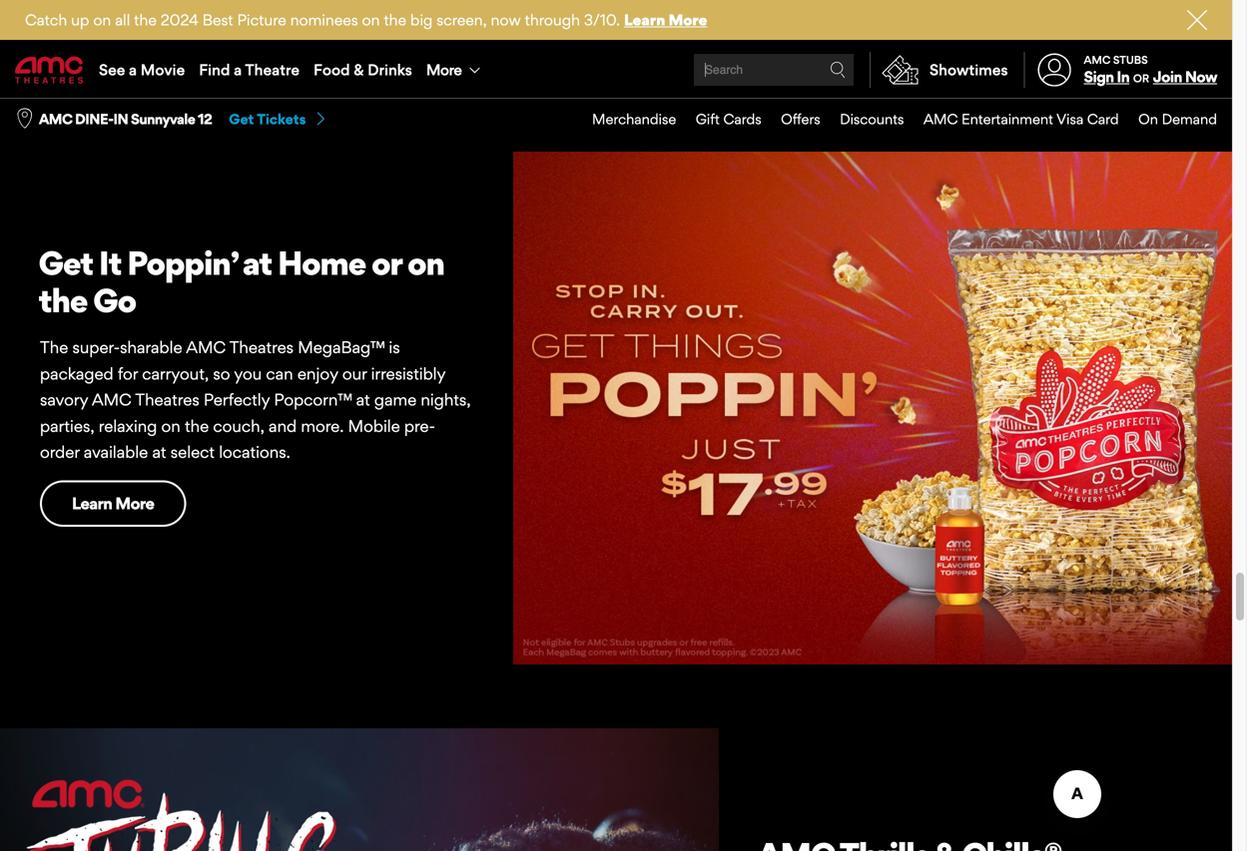 Task type: locate. For each thing, give the bounding box(es) containing it.
a right see
[[129, 60, 137, 79]]

1 vertical spatial learn
[[72, 494, 112, 514]]

learn more link right 3/10.
[[624, 10, 707, 29]]

entertainment
[[961, 110, 1053, 128]]

picture
[[237, 10, 286, 29]]

sign in button
[[1084, 68, 1129, 86]]

amc
[[1084, 53, 1111, 66], [923, 110, 958, 128], [39, 110, 72, 128], [186, 338, 226, 358], [92, 390, 131, 410]]

or inside amc stubs sign in or join now
[[1133, 72, 1149, 85]]

2 vertical spatial at
[[152, 442, 166, 462]]

more
[[668, 10, 707, 29], [426, 60, 462, 79], [115, 494, 154, 514]]

on
[[1138, 110, 1158, 128]]

or right home at top
[[371, 243, 402, 283]]

a right find
[[234, 60, 242, 79]]

sign in or join amc stubs element
[[1024, 42, 1217, 98]]

is
[[389, 338, 400, 358]]

food & drinks link
[[307, 42, 419, 98]]

2024
[[161, 10, 199, 29]]

up
[[71, 10, 89, 29]]

more down screen,
[[426, 60, 462, 79]]

at
[[242, 243, 272, 283], [356, 390, 370, 410], [152, 442, 166, 462]]

1 vertical spatial theatres
[[135, 390, 199, 410]]

the inside the super-sharable amc theatres megabag™ is packaged for carryout, so you can enjoy our irresistibly savory amc theatres perfectly popcorn™ at game nights, parties, relaxing on the couch, and more. mobile pre- order available at select locations.
[[185, 416, 209, 436]]

learn more link
[[624, 10, 707, 29], [40, 481, 186, 527]]

0 horizontal spatial learn more link
[[40, 481, 186, 527]]

join
[[1153, 68, 1182, 86]]

demand
[[1162, 110, 1217, 128]]

0 vertical spatial learn more link
[[624, 10, 707, 29]]

0 vertical spatial theatres
[[229, 338, 294, 358]]

catch up on all the 2024 best picture nominees on the big screen, now through 3/10. learn more
[[25, 10, 707, 29]]

at left home at top
[[242, 243, 272, 283]]

merchandise link
[[573, 99, 676, 140]]

the
[[134, 10, 157, 29], [384, 10, 406, 29], [38, 281, 87, 321], [185, 416, 209, 436]]

parties,
[[40, 416, 94, 436]]

poppin'
[[127, 243, 236, 283]]

1 horizontal spatial get
[[229, 110, 254, 128]]

1 vertical spatial learn more link
[[40, 481, 186, 527]]

theatres up you
[[229, 338, 294, 358]]

discounts link
[[820, 99, 904, 140]]

at left select
[[152, 442, 166, 462]]

0 vertical spatial learn
[[624, 10, 665, 29]]

theatres
[[229, 338, 294, 358], [135, 390, 199, 410]]

just $17.99 plus tax image
[[513, 152, 1232, 665]]

sharable
[[120, 338, 182, 358]]

amc for in
[[39, 110, 72, 128]]

get left it
[[38, 243, 93, 283]]

and
[[269, 416, 297, 436]]

the inside 'get it poppin' at home or on the go'
[[38, 281, 87, 321]]

game
[[374, 390, 417, 410]]

amc logo image
[[15, 56, 85, 83], [15, 56, 85, 83]]

at down our
[[356, 390, 370, 410]]

1 horizontal spatial a
[[234, 60, 242, 79]]

or
[[1133, 72, 1149, 85], [371, 243, 402, 283]]

a
[[129, 60, 137, 79], [234, 60, 242, 79]]

the up the
[[38, 281, 87, 321]]

get inside get tickets "link"
[[229, 110, 254, 128]]

available
[[84, 442, 148, 462]]

1 horizontal spatial theatres
[[229, 338, 294, 358]]

order
[[40, 442, 79, 462]]

discounts
[[840, 110, 904, 128]]

all
[[115, 10, 130, 29]]

in
[[113, 110, 128, 128]]

gift cards link
[[676, 99, 761, 140]]

megabag™
[[298, 338, 385, 358]]

1 horizontal spatial or
[[1133, 72, 1149, 85]]

0 vertical spatial get
[[229, 110, 254, 128]]

1 vertical spatial more
[[426, 60, 462, 79]]

more button
[[419, 42, 492, 98]]

get tickets
[[229, 110, 306, 128]]

1 horizontal spatial more
[[426, 60, 462, 79]]

0 vertical spatial menu
[[0, 42, 1232, 98]]

1 horizontal spatial learn
[[624, 10, 665, 29]]

find
[[199, 60, 230, 79]]

the
[[40, 338, 68, 358]]

in
[[1117, 68, 1129, 86]]

0 vertical spatial at
[[242, 243, 272, 283]]

1 horizontal spatial at
[[242, 243, 272, 283]]

submit search icon image
[[830, 62, 846, 78]]

1 vertical spatial at
[[356, 390, 370, 410]]

2 vertical spatial more
[[115, 494, 154, 514]]

a for movie
[[129, 60, 137, 79]]

amc up sign
[[1084, 53, 1111, 66]]

on inside the super-sharable amc theatres megabag™ is packaged for carryout, so you can enjoy our irresistibly savory amc theatres perfectly popcorn™ at game nights, parties, relaxing on the couch, and more. mobile pre- order available at select locations.
[[161, 416, 180, 436]]

2 a from the left
[[234, 60, 242, 79]]

mobile
[[348, 416, 400, 436]]

1 vertical spatial get
[[38, 243, 93, 283]]

learn right 3/10.
[[624, 10, 665, 29]]

card
[[1087, 110, 1119, 128]]

learn more link down available
[[40, 481, 186, 527]]

amc left dine-
[[39, 110, 72, 128]]

0 horizontal spatial more
[[115, 494, 154, 514]]

0 horizontal spatial theatres
[[135, 390, 199, 410]]

showtimes image
[[871, 52, 930, 88]]

menu down showtimes image on the top right of page
[[573, 99, 1217, 140]]

visa
[[1056, 110, 1084, 128]]

dine-
[[75, 110, 113, 128]]

amc for visa
[[923, 110, 958, 128]]

offers link
[[761, 99, 820, 140]]

more down available
[[115, 494, 154, 514]]

0 horizontal spatial a
[[129, 60, 137, 79]]

1 a from the left
[[129, 60, 137, 79]]

2 horizontal spatial at
[[356, 390, 370, 410]]

a for theatre
[[234, 60, 242, 79]]

2 horizontal spatial more
[[668, 10, 707, 29]]

menu containing merchandise
[[573, 99, 1217, 140]]

0 horizontal spatial at
[[152, 442, 166, 462]]

get inside 'get it poppin' at home or on the go'
[[38, 243, 93, 283]]

search the AMC website text field
[[702, 62, 830, 77]]

amc down "showtimes" link
[[923, 110, 958, 128]]

get
[[229, 110, 254, 128], [38, 243, 93, 283]]

relaxing
[[99, 416, 157, 436]]

0 vertical spatial or
[[1133, 72, 1149, 85]]

introducing amc thrills and chills image
[[0, 729, 719, 852]]

1 horizontal spatial learn more link
[[624, 10, 707, 29]]

tickets
[[257, 110, 306, 128]]

learn down available
[[72, 494, 112, 514]]

get right 12
[[229, 110, 254, 128]]

you
[[234, 364, 262, 384]]

more right 3/10.
[[668, 10, 707, 29]]

see
[[99, 60, 125, 79]]

on
[[93, 10, 111, 29], [362, 10, 380, 29], [407, 243, 444, 283], [161, 416, 180, 436]]

menu
[[0, 42, 1232, 98], [573, 99, 1217, 140]]

drinks
[[368, 60, 412, 79]]

pre-
[[404, 416, 435, 436]]

0 horizontal spatial get
[[38, 243, 93, 283]]

nights,
[[421, 390, 471, 410]]

packaged
[[40, 364, 113, 384]]

0 horizontal spatial or
[[371, 243, 402, 283]]

learn
[[624, 10, 665, 29], [72, 494, 112, 514]]

for
[[118, 364, 138, 384]]

find a theatre link
[[192, 42, 307, 98]]

1 vertical spatial menu
[[573, 99, 1217, 140]]

menu up merchandise link on the top
[[0, 42, 1232, 98]]

the up select
[[185, 416, 209, 436]]

amc inside button
[[39, 110, 72, 128]]

super-
[[72, 338, 120, 358]]

the super-sharable amc theatres megabag™ is packaged for carryout, so you can enjoy our irresistibly savory amc theatres perfectly popcorn™ at game nights, parties, relaxing on the couch, and more. mobile pre- order available at select locations.
[[40, 338, 471, 462]]

0 vertical spatial more
[[668, 10, 707, 29]]

showtimes link
[[870, 52, 1008, 88]]

couch,
[[213, 416, 264, 436]]

our
[[342, 364, 367, 384]]

cards
[[723, 110, 761, 128]]

1 vertical spatial or
[[371, 243, 402, 283]]

or right in
[[1133, 72, 1149, 85]]

amc inside amc stubs sign in or join now
[[1084, 53, 1111, 66]]

it
[[99, 243, 121, 283]]

theatres down the carryout,
[[135, 390, 199, 410]]



Task type: vqa. For each thing, say whether or not it's contained in the screenshot.
10
no



Task type: describe. For each thing, give the bounding box(es) containing it.
food
[[314, 60, 350, 79]]

more inside button
[[426, 60, 462, 79]]

get tickets link
[[229, 110, 328, 128]]

sunnyvale
[[131, 110, 195, 128]]

locations.
[[219, 442, 290, 462]]

see a movie
[[99, 60, 185, 79]]

perfectly
[[204, 390, 270, 410]]

go
[[93, 281, 136, 321]]

amc down for on the top of page
[[92, 390, 131, 410]]

on demand link
[[1119, 99, 1217, 140]]

popcorn™
[[274, 390, 352, 410]]

through
[[525, 10, 580, 29]]

offers
[[781, 110, 820, 128]]

0 horizontal spatial learn
[[72, 494, 112, 514]]

best
[[202, 10, 233, 29]]

learn more
[[72, 494, 154, 514]]

get it poppin' at home or on the go
[[38, 243, 444, 321]]

can
[[266, 364, 293, 384]]

the left 'big'
[[384, 10, 406, 29]]

theatre
[[245, 60, 300, 79]]

menu containing more
[[0, 42, 1232, 98]]

now
[[491, 10, 521, 29]]

now
[[1185, 68, 1217, 86]]

3/10.
[[584, 10, 620, 29]]

at inside 'get it poppin' at home or on the go'
[[242, 243, 272, 283]]

amc dine-in sunnyvale 12 button
[[39, 109, 212, 129]]

enjoy
[[297, 364, 338, 384]]

gift
[[696, 110, 720, 128]]

big
[[410, 10, 433, 29]]

more.
[[301, 416, 344, 436]]

showtimes
[[930, 60, 1008, 79]]

amc entertainment visa card
[[923, 110, 1119, 128]]

nominees
[[290, 10, 358, 29]]

select
[[171, 442, 215, 462]]

see a movie link
[[92, 42, 192, 98]]

carryout,
[[142, 364, 209, 384]]

food & drinks
[[314, 60, 412, 79]]

amc up so on the left of page
[[186, 338, 226, 358]]

cookie consent banner dialog
[[0, 775, 1232, 852]]

merchandise
[[592, 110, 676, 128]]

or inside 'get it poppin' at home or on the go'
[[371, 243, 402, 283]]

screen,
[[437, 10, 487, 29]]

get for get tickets
[[229, 110, 254, 128]]

stubs
[[1113, 53, 1148, 66]]

join now button
[[1153, 68, 1217, 86]]

the right all
[[134, 10, 157, 29]]

catch
[[25, 10, 67, 29]]

amc for sign
[[1084, 53, 1111, 66]]

irresistibly
[[371, 364, 445, 384]]

sign
[[1084, 68, 1114, 86]]

movie
[[141, 60, 185, 79]]

home
[[277, 243, 366, 283]]

12
[[198, 110, 212, 128]]

on demand
[[1138, 110, 1217, 128]]

gift cards
[[696, 110, 761, 128]]

on inside 'get it poppin' at home or on the go'
[[407, 243, 444, 283]]

amc entertainment visa card link
[[904, 99, 1119, 140]]

get for get it poppin' at home or on the go
[[38, 243, 93, 283]]

amc dine-in sunnyvale 12
[[39, 110, 212, 128]]

so
[[213, 364, 230, 384]]

&
[[354, 60, 364, 79]]

find a theatre
[[199, 60, 300, 79]]

savory
[[40, 390, 88, 410]]

amc stubs sign in or join now
[[1084, 53, 1217, 86]]

user profile image
[[1026, 53, 1082, 86]]



